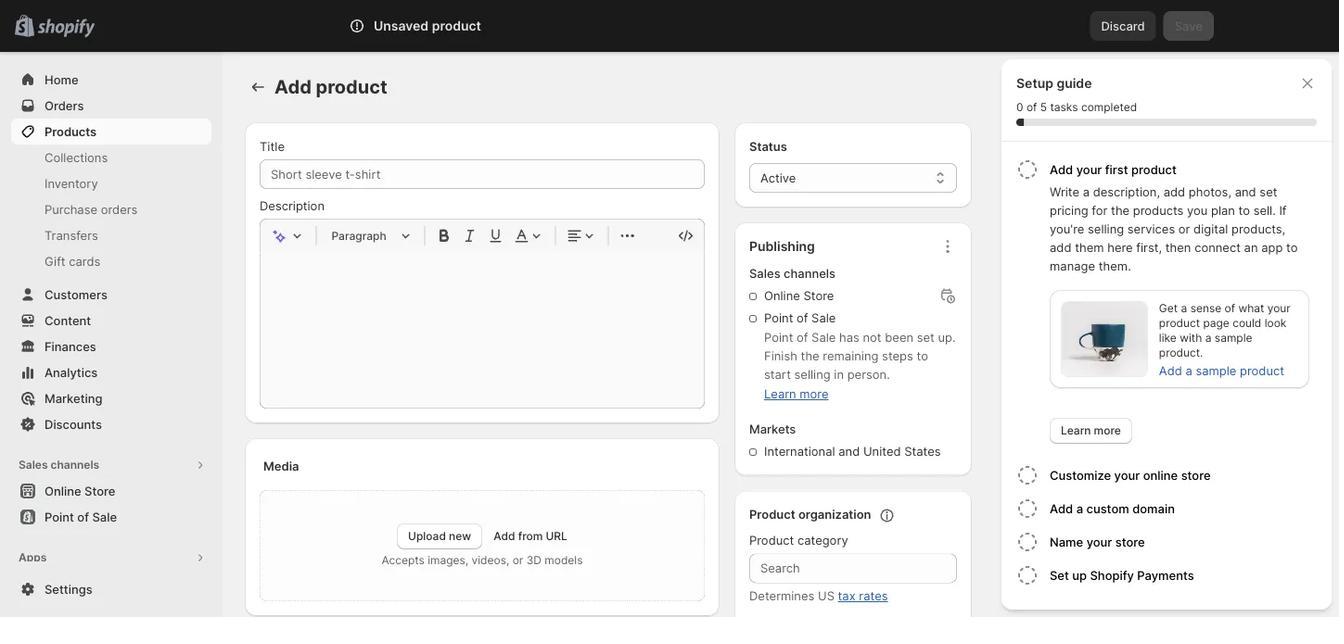 Task type: vqa. For each thing, say whether or not it's contained in the screenshot.
first Search products Text Box from the bottom
no



Task type: describe. For each thing, give the bounding box(es) containing it.
unsaved
[[374, 18, 429, 34]]

0 of 5 tasks completed
[[1017, 101, 1137, 114]]

apps button
[[11, 545, 211, 571]]

a for get a sense of what your product page could look like with a sample product. add a sample product
[[1181, 302, 1187, 315]]

discard button
[[1090, 11, 1156, 41]]

add for add your first product
[[1050, 162, 1073, 177]]

discounts
[[45, 417, 102, 432]]

setup guide dialog
[[1002, 59, 1332, 610]]

what
[[1239, 302, 1265, 315]]

not
[[863, 331, 882, 345]]

title
[[260, 139, 285, 153]]

collections
[[45, 150, 108, 165]]

tasks
[[1050, 101, 1078, 114]]

determines
[[749, 589, 815, 604]]

sense
[[1191, 302, 1222, 315]]

add for add a custom domain
[[1050, 502, 1073, 516]]

0 vertical spatial point
[[764, 311, 793, 326]]

customize your online store
[[1050, 468, 1211, 483]]

save button
[[1164, 11, 1214, 41]]

pricing
[[1050, 203, 1089, 217]]

up
[[1072, 569, 1087, 583]]

accepts images, videos, or 3d models
[[382, 554, 583, 568]]

online
[[1143, 468, 1178, 483]]

domain
[[1133, 502, 1175, 516]]

store inside button
[[84, 484, 115, 499]]

selling inside write a description, add photos, and set pricing for the products you plan to sell. if you're selling services or digital products, add them here first, then connect an app to manage them.
[[1088, 222, 1124, 236]]

customers
[[45, 288, 108, 302]]

you
[[1187, 203, 1208, 217]]

products,
[[1232, 222, 1286, 236]]

add for add from url
[[494, 530, 515, 544]]

more inside 'point of sale has not been set up. finish the remaining steps to start selling in person. learn more'
[[800, 387, 829, 402]]

learn more
[[1061, 424, 1121, 438]]

shopify
[[1090, 569, 1134, 583]]

completed
[[1081, 101, 1137, 114]]

add your first product button
[[1050, 153, 1324, 183]]

add apps
[[45, 577, 99, 591]]

home
[[45, 72, 78, 87]]

product down look
[[1240, 364, 1285, 378]]

description,
[[1093, 185, 1160, 199]]

finances link
[[11, 334, 211, 360]]

the for finish
[[801, 349, 820, 364]]

upload new button
[[397, 524, 482, 550]]

the for for
[[1111, 203, 1130, 217]]

app
[[1262, 240, 1283, 255]]

sales channels inside button
[[19, 459, 99, 472]]

analytics
[[45, 365, 98, 380]]

been
[[885, 331, 914, 345]]

plan
[[1211, 203, 1235, 217]]

online store link
[[11, 479, 211, 505]]

category
[[798, 534, 848, 548]]

customize
[[1050, 468, 1111, 483]]

product down unsaved
[[316, 76, 387, 98]]

1 vertical spatial or
[[513, 554, 523, 568]]

them.
[[1099, 259, 1131, 273]]

with
[[1180, 332, 1202, 345]]

write
[[1050, 185, 1080, 199]]

1 vertical spatial to
[[1286, 240, 1298, 255]]

from
[[518, 530, 543, 544]]

images,
[[428, 554, 469, 568]]

learn inside 'link'
[[1061, 424, 1091, 438]]

a down page
[[1205, 332, 1212, 345]]

settings
[[45, 582, 92, 597]]

customers link
[[11, 282, 211, 308]]

paragraph
[[332, 229, 387, 243]]

mark add your first product as done image
[[1017, 159, 1039, 181]]

states
[[905, 445, 941, 459]]

product organization
[[749, 508, 871, 522]]

product inside button
[[1132, 162, 1177, 177]]

5
[[1040, 101, 1047, 114]]

set for been
[[917, 331, 935, 345]]

online store button
[[0, 479, 223, 505]]

purchase
[[45, 202, 97, 217]]

set for and
[[1260, 185, 1278, 199]]

point of sale has not been set up. finish the remaining steps to start selling in person. learn more
[[764, 331, 956, 402]]

product category
[[749, 534, 848, 548]]

url
[[546, 530, 568, 544]]

photos,
[[1189, 185, 1232, 199]]

rates
[[859, 589, 888, 604]]

product for product organization
[[749, 508, 795, 522]]

add from url button
[[494, 530, 568, 544]]

apps
[[71, 577, 99, 591]]

description
[[260, 198, 325, 213]]

then
[[1166, 240, 1191, 255]]

online store inside online store link
[[45, 484, 115, 499]]

up.
[[938, 331, 956, 345]]

to inside 'point of sale has not been set up. finish the remaining steps to start selling in person. learn more'
[[917, 349, 928, 364]]

search button
[[401, 11, 939, 41]]

mark add a custom domain as done image
[[1017, 498, 1039, 520]]

videos,
[[472, 554, 509, 568]]

learn more link inside add your first product element
[[1050, 418, 1132, 444]]

status
[[749, 139, 787, 153]]

of inside button
[[77, 510, 89, 524]]

point of sale link
[[11, 505, 211, 531]]

first,
[[1136, 240, 1162, 255]]

mark customize your online store as done image
[[1017, 465, 1039, 487]]

gift cards
[[45, 254, 100, 269]]

united
[[863, 445, 901, 459]]

your for customize your online store
[[1114, 468, 1140, 483]]

markets
[[749, 422, 796, 437]]

product down get at the right of page
[[1159, 317, 1200, 330]]

product right unsaved
[[432, 18, 481, 34]]

international
[[764, 445, 835, 459]]

0
[[1017, 101, 1023, 114]]

discounts link
[[11, 412, 211, 438]]

us
[[818, 589, 835, 604]]

add for add product
[[275, 76, 312, 98]]

transfers
[[45, 228, 98, 243]]

store inside customize your online store button
[[1181, 468, 1211, 483]]

sales channels button
[[11, 453, 211, 479]]

sales inside sales channels button
[[19, 459, 48, 472]]

of inside 'point of sale has not been set up. finish the remaining steps to start selling in person. learn more'
[[797, 331, 808, 345]]

marketing link
[[11, 386, 211, 412]]



Task type: locate. For each thing, give the bounding box(es) containing it.
point of sale down online store link
[[45, 510, 117, 524]]

0 vertical spatial learn
[[764, 387, 796, 402]]

and left united
[[839, 445, 860, 459]]

0 vertical spatial sample
[[1215, 332, 1253, 345]]

add up the write
[[1050, 162, 1073, 177]]

sell.
[[1254, 203, 1276, 217]]

product.
[[1159, 346, 1203, 360]]

your
[[1077, 162, 1102, 177], [1268, 302, 1291, 315], [1114, 468, 1140, 483], [1087, 535, 1112, 550]]

sales down discounts
[[19, 459, 48, 472]]

tax
[[838, 589, 856, 604]]

1 horizontal spatial the
[[1111, 203, 1130, 217]]

the inside write a description, add photos, and set pricing for the products you plan to sell. if you're selling services or digital products, add them here first, then connect an app to manage them.
[[1111, 203, 1130, 217]]

more inside 'link'
[[1094, 424, 1121, 438]]

product down product organization
[[749, 534, 794, 548]]

a for add a custom domain
[[1077, 502, 1083, 516]]

1 horizontal spatial learn more link
[[1050, 418, 1132, 444]]

more up customize your online store
[[1094, 424, 1121, 438]]

1 vertical spatial product
[[749, 534, 794, 548]]

store down the publishing
[[804, 289, 834, 303]]

store inside name your store button
[[1116, 535, 1145, 550]]

accepts
[[382, 554, 425, 568]]

online down sales channels button
[[45, 484, 81, 499]]

channels down discounts
[[51, 459, 99, 472]]

sales down the publishing
[[749, 267, 781, 281]]

1 vertical spatial store
[[84, 484, 115, 499]]

your for add your first product
[[1077, 162, 1102, 177]]

of
[[1027, 101, 1037, 114], [1225, 302, 1235, 315], [797, 311, 808, 326], [797, 331, 808, 345], [77, 510, 89, 524]]

learn down start
[[764, 387, 796, 402]]

apps
[[19, 551, 47, 565]]

organization
[[798, 508, 871, 522]]

product up product category at the bottom of page
[[749, 508, 795, 522]]

1 vertical spatial sales
[[19, 459, 48, 472]]

the inside 'point of sale has not been set up. finish the remaining steps to start selling in person. learn more'
[[801, 349, 820, 364]]

or left 3d
[[513, 554, 523, 568]]

learn more link up customize
[[1050, 418, 1132, 444]]

1 vertical spatial and
[[839, 445, 860, 459]]

set up sell.
[[1260, 185, 1278, 199]]

0 horizontal spatial and
[[839, 445, 860, 459]]

1 horizontal spatial learn
[[1061, 424, 1091, 438]]

learn up customize
[[1061, 424, 1091, 438]]

add product
[[275, 76, 387, 98]]

get
[[1159, 302, 1178, 315]]

add left 'from'
[[494, 530, 515, 544]]

products
[[45, 124, 97, 139]]

sale inside 'point of sale has not been set up. finish the remaining steps to start selling in person. learn more'
[[812, 331, 836, 345]]

sale
[[812, 311, 836, 326], [812, 331, 836, 345], [92, 510, 117, 524]]

of inside 'get a sense of what your product page could look like with a sample product. add a sample product'
[[1225, 302, 1235, 315]]

0 horizontal spatial point of sale
[[45, 510, 117, 524]]

online
[[764, 289, 800, 303], [45, 484, 81, 499]]

set up shopify payments button
[[1050, 559, 1324, 593]]

online store down the publishing
[[764, 289, 834, 303]]

a down product.
[[1186, 364, 1193, 378]]

add inside button
[[1050, 162, 1073, 177]]

2 vertical spatial point
[[45, 510, 74, 524]]

1 horizontal spatial store
[[1181, 468, 1211, 483]]

0 horizontal spatial the
[[801, 349, 820, 364]]

a right the write
[[1083, 185, 1090, 199]]

1 horizontal spatial or
[[1179, 222, 1190, 236]]

3d
[[527, 554, 542, 568]]

1 horizontal spatial selling
[[1088, 222, 1124, 236]]

sample down product.
[[1196, 364, 1237, 378]]

2 vertical spatial to
[[917, 349, 928, 364]]

0 vertical spatial point of sale
[[764, 311, 836, 326]]

0 horizontal spatial set
[[917, 331, 935, 345]]

0 vertical spatial store
[[804, 289, 834, 303]]

channels inside sales channels button
[[51, 459, 99, 472]]

1 vertical spatial online
[[45, 484, 81, 499]]

1 horizontal spatial and
[[1235, 185, 1256, 199]]

Product category text field
[[749, 554, 957, 584]]

add
[[275, 76, 312, 98], [1050, 162, 1073, 177], [1159, 364, 1182, 378], [1050, 502, 1073, 516], [494, 530, 515, 544], [45, 577, 68, 591]]

your left online
[[1114, 468, 1140, 483]]

1 vertical spatial channels
[[51, 459, 99, 472]]

add a custom domain button
[[1050, 492, 1324, 526]]

publishing
[[749, 239, 815, 255]]

add down you're
[[1050, 240, 1072, 255]]

1 vertical spatial store
[[1116, 535, 1145, 550]]

transfers link
[[11, 223, 211, 249]]

to right steps
[[917, 349, 928, 364]]

0 horizontal spatial store
[[1116, 535, 1145, 550]]

store up set up shopify payments
[[1116, 535, 1145, 550]]

steps
[[882, 349, 913, 364]]

sample
[[1215, 332, 1253, 345], [1196, 364, 1237, 378]]

add up products
[[1164, 185, 1185, 199]]

1 horizontal spatial more
[[1094, 424, 1121, 438]]

add down product.
[[1159, 364, 1182, 378]]

your inside 'get a sense of what your product page could look like with a sample product. add a sample product'
[[1268, 302, 1291, 315]]

1 product from the top
[[749, 508, 795, 522]]

point of sale inside button
[[45, 510, 117, 524]]

selling left the in
[[794, 368, 831, 382]]

your right the name
[[1087, 535, 1112, 550]]

0 vertical spatial sales channels
[[749, 267, 836, 281]]

add inside 'get a sense of what your product page could look like with a sample product. add a sample product'
[[1159, 364, 1182, 378]]

orders
[[101, 202, 138, 217]]

1 horizontal spatial set
[[1260, 185, 1278, 199]]

1 vertical spatial sale
[[812, 331, 836, 345]]

point inside button
[[45, 510, 74, 524]]

1 horizontal spatial add
[[1164, 185, 1185, 199]]

sale down online store link
[[92, 510, 117, 524]]

name your store
[[1050, 535, 1145, 550]]

to left sell.
[[1239, 203, 1250, 217]]

in
[[834, 368, 844, 382]]

store down sales channels button
[[84, 484, 115, 499]]

more down remaining
[[800, 387, 829, 402]]

point inside 'point of sale has not been set up. finish the remaining steps to start selling in person. learn more'
[[764, 331, 793, 345]]

manage
[[1050, 259, 1095, 273]]

add a sample product button
[[1148, 358, 1296, 384]]

sale inside button
[[92, 510, 117, 524]]

1 vertical spatial selling
[[794, 368, 831, 382]]

add
[[1164, 185, 1185, 199], [1050, 240, 1072, 255]]

set
[[1050, 569, 1069, 583]]

0 horizontal spatial sales
[[19, 459, 48, 472]]

sale left has
[[812, 331, 836, 345]]

add up title
[[275, 76, 312, 98]]

1 vertical spatial sales channels
[[19, 459, 99, 472]]

online down the publishing
[[764, 289, 800, 303]]

0 vertical spatial selling
[[1088, 222, 1124, 236]]

add left apps
[[45, 577, 68, 591]]

0 horizontal spatial store
[[84, 484, 115, 499]]

learn inside 'point of sale has not been set up. finish the remaining steps to start selling in person. learn more'
[[764, 387, 796, 402]]

0 horizontal spatial to
[[917, 349, 928, 364]]

or
[[1179, 222, 1190, 236], [513, 554, 523, 568]]

0 vertical spatial sales
[[749, 267, 781, 281]]

point of sale up finish
[[764, 311, 836, 326]]

2 product from the top
[[749, 534, 794, 548]]

1 vertical spatial the
[[801, 349, 820, 364]]

set up shopify payments
[[1050, 569, 1194, 583]]

discard
[[1101, 19, 1145, 33]]

set
[[1260, 185, 1278, 199], [917, 331, 935, 345]]

1 vertical spatial learn more link
[[1050, 418, 1132, 444]]

0 horizontal spatial more
[[800, 387, 829, 402]]

1 vertical spatial sample
[[1196, 364, 1237, 378]]

mark set up shopify payments as done image
[[1017, 565, 1039, 587]]

models
[[545, 554, 583, 568]]

1 vertical spatial more
[[1094, 424, 1121, 438]]

determines us tax rates
[[749, 589, 888, 604]]

a inside write a description, add photos, and set pricing for the products you plan to sell. if you're selling services or digital products, add them here first, then connect an app to manage them.
[[1083, 185, 1090, 199]]

1 vertical spatial point of sale
[[45, 510, 117, 524]]

products
[[1133, 203, 1184, 217]]

add up the name
[[1050, 502, 1073, 516]]

1 horizontal spatial channels
[[784, 267, 836, 281]]

upload
[[408, 530, 446, 544]]

product for product category
[[749, 534, 794, 548]]

shopify image
[[37, 19, 95, 38]]

orders
[[45, 98, 84, 113]]

connect
[[1195, 240, 1241, 255]]

to right app
[[1286, 240, 1298, 255]]

orders link
[[11, 93, 211, 119]]

payments
[[1137, 569, 1194, 583]]

sales channels down the publishing
[[749, 267, 836, 281]]

finances
[[45, 339, 96, 354]]

1 vertical spatial point
[[764, 331, 793, 345]]

0 horizontal spatial channels
[[51, 459, 99, 472]]

like
[[1159, 332, 1177, 345]]

first
[[1105, 162, 1128, 177]]

1 vertical spatial learn
[[1061, 424, 1091, 438]]

0 vertical spatial or
[[1179, 222, 1190, 236]]

0 vertical spatial more
[[800, 387, 829, 402]]

0 horizontal spatial learn more link
[[764, 387, 829, 402]]

a left custom
[[1077, 502, 1083, 516]]

1 horizontal spatial store
[[804, 289, 834, 303]]

store up add a custom domain button
[[1181, 468, 1211, 483]]

0 vertical spatial channels
[[784, 267, 836, 281]]

0 vertical spatial sale
[[812, 311, 836, 326]]

add apps button
[[11, 571, 211, 597]]

0 vertical spatial and
[[1235, 185, 1256, 199]]

or up then
[[1179, 222, 1190, 236]]

a for write a description, add photos, and set pricing for the products you plan to sell. if you're selling services or digital products, add them here first, then connect an app to manage them.
[[1083, 185, 1090, 199]]

digital
[[1194, 222, 1228, 236]]

0 horizontal spatial add
[[1050, 240, 1072, 255]]

0 vertical spatial add
[[1164, 185, 1185, 199]]

1 vertical spatial add
[[1050, 240, 1072, 255]]

0 vertical spatial store
[[1181, 468, 1211, 483]]

look
[[1265, 317, 1287, 330]]

channels down the publishing
[[784, 267, 836, 281]]

Title text field
[[260, 160, 705, 189]]

1 horizontal spatial sales
[[749, 267, 781, 281]]

0 vertical spatial to
[[1239, 203, 1250, 217]]

has
[[839, 331, 860, 345]]

name your store button
[[1050, 526, 1324, 559]]

product up description,
[[1132, 162, 1177, 177]]

marketing
[[45, 391, 102, 406]]

and inside write a description, add photos, and set pricing for the products you plan to sell. if you're selling services or digital products, add them here first, then connect an app to manage them.
[[1235, 185, 1256, 199]]

or inside write a description, add photos, and set pricing for the products you plan to sell. if you're selling services or digital products, add them here first, then connect an app to manage them.
[[1179, 222, 1190, 236]]

1 vertical spatial set
[[917, 331, 935, 345]]

the down description,
[[1111, 203, 1130, 217]]

learn
[[764, 387, 796, 402], [1061, 424, 1091, 438]]

1 horizontal spatial to
[[1239, 203, 1250, 217]]

2 vertical spatial sale
[[92, 510, 117, 524]]

here
[[1108, 240, 1133, 255]]

online inside button
[[45, 484, 81, 499]]

name
[[1050, 535, 1084, 550]]

sales
[[749, 267, 781, 281], [19, 459, 48, 472]]

0 vertical spatial learn more link
[[764, 387, 829, 402]]

mark name your store as done image
[[1017, 531, 1039, 554]]

0 horizontal spatial online store
[[45, 484, 115, 499]]

selling down for
[[1088, 222, 1124, 236]]

1 horizontal spatial online
[[764, 289, 800, 303]]

add your first product element
[[1013, 183, 1324, 444]]

0 horizontal spatial sales channels
[[19, 459, 99, 472]]

sample down could
[[1215, 332, 1253, 345]]

1 vertical spatial online store
[[45, 484, 115, 499]]

customize your online store button
[[1050, 459, 1324, 492]]

sales channels down discounts
[[19, 459, 99, 472]]

learn more link down start
[[764, 387, 829, 402]]

person.
[[847, 368, 890, 382]]

gift
[[45, 254, 65, 269]]

0 horizontal spatial learn
[[764, 387, 796, 402]]

0 horizontal spatial selling
[[794, 368, 831, 382]]

learn more link
[[764, 387, 829, 402], [1050, 418, 1132, 444]]

selling inside 'point of sale has not been set up. finish the remaining steps to start selling in person. learn more'
[[794, 368, 831, 382]]

if
[[1279, 203, 1287, 217]]

international and united states
[[764, 445, 941, 459]]

sale up remaining
[[812, 311, 836, 326]]

add for add apps
[[45, 577, 68, 591]]

0 horizontal spatial online
[[45, 484, 81, 499]]

and up sell.
[[1235, 185, 1256, 199]]

guide
[[1057, 76, 1092, 91]]

page
[[1203, 317, 1230, 330]]

store
[[804, 289, 834, 303], [84, 484, 115, 499]]

upload new
[[408, 530, 471, 544]]

0 vertical spatial online
[[764, 289, 800, 303]]

a
[[1083, 185, 1090, 199], [1181, 302, 1187, 315], [1205, 332, 1212, 345], [1186, 364, 1193, 378], [1077, 502, 1083, 516]]

1 horizontal spatial point of sale
[[764, 311, 836, 326]]

a right get at the right of page
[[1181, 302, 1187, 315]]

services
[[1128, 222, 1175, 236]]

2 horizontal spatial to
[[1286, 240, 1298, 255]]

purchase orders
[[45, 202, 138, 217]]

add from url
[[494, 530, 568, 544]]

0 vertical spatial product
[[749, 508, 795, 522]]

your left first
[[1077, 162, 1102, 177]]

set inside 'point of sale has not been set up. finish the remaining steps to start selling in person. learn more'
[[917, 331, 935, 345]]

unsaved product
[[374, 18, 481, 34]]

online store down sales channels button
[[45, 484, 115, 499]]

a inside button
[[1077, 502, 1083, 516]]

the right finish
[[801, 349, 820, 364]]

your up look
[[1268, 302, 1291, 315]]

1 horizontal spatial sales channels
[[749, 267, 836, 281]]

to
[[1239, 203, 1250, 217], [1286, 240, 1298, 255], [917, 349, 928, 364]]

set left 'up.'
[[917, 331, 935, 345]]

home link
[[11, 67, 211, 93]]

1 horizontal spatial online store
[[764, 289, 834, 303]]

your for name your store
[[1087, 535, 1112, 550]]

set inside write a description, add photos, and set pricing for the products you plan to sell. if you're selling services or digital products, add them here first, then connect an app to manage them.
[[1260, 185, 1278, 199]]

new
[[449, 530, 471, 544]]

online store
[[764, 289, 834, 303], [45, 484, 115, 499]]

0 vertical spatial the
[[1111, 203, 1130, 217]]

0 vertical spatial online store
[[764, 289, 834, 303]]

0 horizontal spatial or
[[513, 554, 523, 568]]

0 vertical spatial set
[[1260, 185, 1278, 199]]

tax rates link
[[838, 589, 888, 604]]



